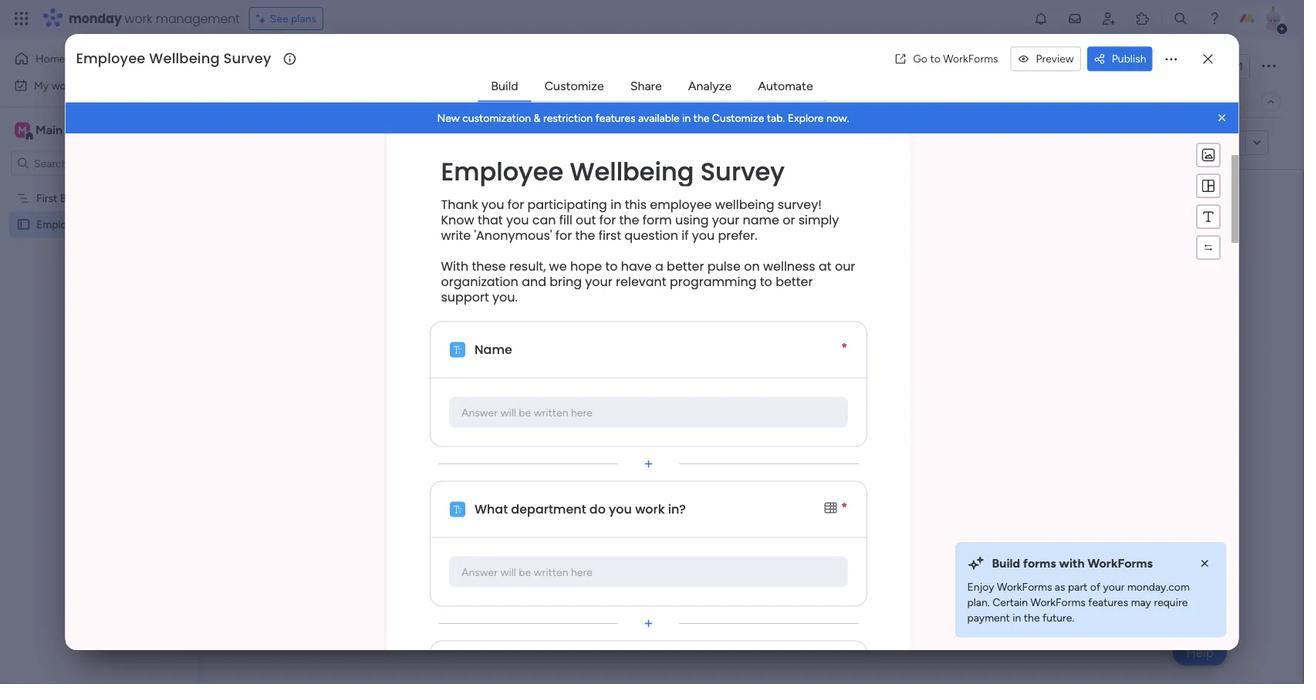 Task type: describe. For each thing, give the bounding box(es) containing it.
publish button
[[1088, 47, 1153, 71]]

will for name
[[500, 406, 516, 419]]

payment
[[968, 612, 1010, 625]]

see plans button
[[249, 7, 324, 30]]

work inside form form
[[635, 501, 665, 519]]

workforms logo image
[[381, 131, 468, 155]]

workforms up of
[[1088, 557, 1153, 571]]

&
[[533, 112, 540, 125]]

monday.com
[[1128, 581, 1190, 594]]

go to workforms button
[[889, 47, 1005, 71]]

1 drag to reorder the question image from the top
[[641, 327, 656, 343]]

in?
[[668, 501, 686, 519]]

0 horizontal spatial employee well-being survey
[[36, 218, 172, 231]]

form
[[306, 95, 331, 108]]

your inside 'enjoy workforms as part of your monday.com plan. certain workforms features may require payment in the future.'
[[1104, 581, 1125, 594]]

share
[[630, 79, 662, 93]]

0 vertical spatial employee well-being survey
[[235, 49, 577, 83]]

copy form link
[[1169, 136, 1240, 150]]

0 vertical spatial survey
[[497, 49, 577, 83]]

restriction
[[543, 112, 593, 125]]

invite / 1 button
[[1174, 54, 1251, 79]]

4
[[1224, 95, 1231, 108]]

dapulse integrations image
[[987, 96, 998, 108]]

work for my
[[51, 79, 75, 92]]

0 vertical spatial being
[[421, 49, 491, 83]]

search everything image
[[1173, 11, 1189, 26]]

employee inside field
[[76, 49, 146, 69]]

department
[[511, 501, 586, 519]]

0 horizontal spatial your
[[808, 297, 848, 323]]

board
[[60, 192, 88, 205]]

be for name
[[519, 406, 531, 419]]

0 vertical spatial by
[[361, 136, 375, 150]]

2 * from the top
[[842, 501, 847, 515]]

home button
[[9, 46, 166, 71]]

survey inside form form
[[700, 155, 785, 189]]

monday
[[69, 10, 122, 27]]

invite / 1
[[1203, 60, 1244, 73]]

customization
[[462, 112, 531, 125]]

go to workforms
[[913, 52, 999, 66]]

work for monday
[[125, 10, 153, 27]]

component__icon image for what
[[450, 502, 465, 518]]

autopilot image
[[1146, 91, 1159, 111]]

explore
[[788, 112, 824, 125]]

workforms up future.
[[1031, 596, 1086, 609]]

answer will be written here for what
[[461, 566, 592, 579]]

home
[[36, 52, 65, 65]]

Search in workspace field
[[32, 154, 129, 172]]

answer for name
[[461, 406, 498, 419]]

workspace
[[66, 123, 127, 137]]

go
[[913, 52, 928, 66]]

employee up "table" on the top of the page
[[235, 49, 354, 83]]

tab.
[[767, 112, 785, 125]]

with
[[1060, 557, 1085, 571]]

new customization & restriction features available in the customize tab. explore now.
[[437, 112, 849, 125]]

name button
[[472, 338, 842, 363]]

let's
[[611, 297, 649, 323]]

the inside banner banner
[[693, 112, 709, 125]]

start
[[654, 297, 696, 323]]

in inside banner banner
[[682, 112, 691, 125]]

new
[[437, 112, 459, 125]]

collapse board header image
[[1265, 96, 1278, 108]]

wellbeing inside field
[[149, 49, 220, 69]]

add new question image
[[641, 457, 656, 472]]

my
[[34, 79, 49, 92]]

integrate
[[1005, 95, 1049, 108]]

form inside copy form link "button"
[[1198, 136, 1221, 150]]

let's start by building your form
[[611, 297, 897, 323]]

1 vertical spatial by
[[701, 297, 724, 323]]

/ for 4
[[1217, 95, 1221, 108]]

build link
[[479, 72, 531, 100]]

workforms inside button
[[944, 52, 999, 66]]

written for what
[[533, 566, 568, 579]]

now.
[[826, 112, 849, 125]]

forms
[[1024, 557, 1057, 571]]

workspace image
[[15, 122, 30, 139]]

analyze link
[[676, 72, 744, 100]]

share link
[[618, 72, 675, 100]]

see
[[270, 12, 288, 25]]

as
[[1055, 581, 1066, 594]]

m
[[18, 124, 27, 137]]

survey inside field
[[224, 49, 271, 69]]

employee wellbeing survey inside form form
[[441, 155, 785, 189]]

main workspace
[[36, 123, 127, 137]]

add view image
[[352, 96, 358, 107]]

inbox image
[[1068, 11, 1083, 26]]

publish
[[1112, 52, 1147, 66]]

my work button
[[9, 73, 166, 98]]

see plans
[[270, 12, 317, 25]]

name
[[474, 341, 512, 359]]

features inside 'enjoy workforms as part of your monday.com plan. certain workforms features may require payment in the future.'
[[1089, 596, 1129, 609]]

preview
[[1036, 52, 1074, 66]]

help
[[1187, 645, 1214, 661]]

copy form link button
[[1141, 131, 1246, 155]]

employee down first board
[[36, 218, 84, 231]]

analyze
[[688, 79, 732, 93]]

do
[[589, 501, 606, 519]]

1
[[1239, 60, 1244, 73]]



Task type: locate. For each thing, give the bounding box(es) containing it.
0 vertical spatial the
[[693, 112, 709, 125]]

background color and image selector image
[[1201, 148, 1216, 163]]

1 vertical spatial customize
[[712, 112, 764, 125]]

automate / 4
[[1166, 95, 1231, 108]]

activity
[[1101, 60, 1139, 73]]

will
[[500, 406, 516, 419], [500, 566, 516, 579]]

0 vertical spatial close image
[[1215, 111, 1230, 126]]

1 vertical spatial in
[[1013, 612, 1022, 625]]

customization tools toolbar
[[1196, 143, 1221, 260]]

work
[[125, 10, 153, 27], [51, 79, 75, 92], [635, 501, 665, 519]]

2 answer will be written here from the top
[[461, 566, 592, 579]]

0 vertical spatial /
[[1232, 60, 1237, 73]]

certain
[[993, 596, 1028, 609]]

2 drag to reorder the question image from the top
[[641, 647, 656, 662]]

select product image
[[14, 11, 29, 26]]

1 vertical spatial features
[[1089, 596, 1129, 609]]

survey
[[224, 49, 271, 69], [700, 155, 785, 189]]

1 vertical spatial being
[[110, 218, 137, 231]]

automate link
[[746, 72, 826, 100]]

1 be from the top
[[519, 406, 531, 419]]

first board
[[36, 192, 88, 205]]

build left forms
[[992, 557, 1021, 571]]

answer for what
[[461, 566, 498, 579]]

/ for 1
[[1232, 60, 1237, 73]]

the down certain
[[1024, 612, 1040, 625]]

1 component__icon image from the top
[[450, 343, 465, 358]]

automate up tab.
[[758, 79, 813, 93]]

help button
[[1174, 641, 1227, 666]]

component__icon image left what
[[450, 502, 465, 518]]

powered by
[[310, 136, 375, 150]]

answer will be written here down name
[[461, 406, 592, 419]]

0 vertical spatial customize
[[545, 79, 604, 93]]

by right 'powered'
[[361, 136, 375, 150]]

0 horizontal spatial build
[[491, 79, 518, 93]]

first
[[36, 192, 57, 205]]

by right start
[[701, 297, 724, 323]]

what department do you work in?
[[474, 501, 686, 519]]

drag to reorder the question image
[[641, 327, 656, 343], [641, 647, 656, 662]]

employee wellbeing survey
[[76, 49, 271, 69], [441, 155, 785, 189]]

survey down tab.
[[700, 155, 785, 189]]

employee well-being survey up add view icon
[[235, 49, 577, 83]]

0 vertical spatial your
[[808, 297, 848, 323]]

more actions image
[[1164, 51, 1179, 67]]

close image inside build forms with workforms alert
[[1198, 556, 1213, 572]]

employee
[[76, 49, 146, 69], [235, 49, 354, 83], [441, 155, 563, 189], [36, 218, 84, 231]]

be for what
[[519, 566, 531, 579]]

plans
[[291, 12, 317, 25]]

1 horizontal spatial close image
[[1215, 111, 1230, 126]]

option
[[0, 185, 197, 188]]

2 here from the top
[[571, 566, 592, 579]]

list box containing first board
[[0, 182, 197, 446]]

available
[[638, 112, 679, 125]]

1 vertical spatial drag to reorder the question image
[[641, 647, 656, 662]]

*
[[842, 341, 847, 355], [842, 501, 847, 515]]

1 vertical spatial work
[[51, 79, 75, 92]]

apps image
[[1136, 11, 1151, 26]]

banner banner
[[65, 103, 1239, 134]]

1 will from the top
[[500, 406, 516, 419]]

1 horizontal spatial features
[[1089, 596, 1129, 609]]

customize left tab.
[[712, 112, 764, 125]]

2 will from the top
[[500, 566, 516, 579]]

0 horizontal spatial well-
[[87, 218, 110, 231]]

workforms
[[944, 52, 999, 66], [1088, 557, 1153, 571], [997, 581, 1053, 594], [1031, 596, 1086, 609]]

will for what
[[500, 566, 516, 579]]

my work
[[34, 79, 75, 92]]

enjoy workforms as part of your monday.com plan. certain workforms features may require payment in the future.
[[968, 581, 1190, 625]]

automate right autopilot icon in the right of the page
[[1166, 95, 1214, 108]]

main
[[36, 123, 63, 137]]

add new question image
[[641, 617, 656, 632]]

1 answer from the top
[[461, 406, 498, 419]]

form
[[1198, 136, 1221, 150], [853, 297, 897, 323]]

answer down what
[[461, 566, 498, 579]]

of
[[1091, 581, 1101, 594]]

0 vertical spatial menu image
[[1201, 179, 1216, 194]]

written for name
[[533, 406, 568, 419]]

2 component__icon image from the top
[[450, 502, 465, 518]]

0 vertical spatial be
[[519, 406, 531, 419]]

1 horizontal spatial /
[[1232, 60, 1237, 73]]

powered
[[310, 136, 358, 150]]

0 vertical spatial here
[[571, 406, 592, 419]]

help image
[[1207, 11, 1223, 26]]

workspace selection element
[[15, 121, 129, 141]]

drag to reorder the question image down let's
[[641, 327, 656, 343]]

list box
[[0, 182, 197, 446]]

0 vertical spatial features
[[595, 112, 635, 125]]

1 vertical spatial survey
[[700, 155, 785, 189]]

customize
[[545, 79, 604, 93], [712, 112, 764, 125]]

1 vertical spatial well-
[[87, 218, 110, 231]]

0 vertical spatial work
[[125, 10, 153, 27]]

automate for automate
[[758, 79, 813, 93]]

customize inside customize 'link'
[[545, 79, 604, 93]]

0 horizontal spatial survey
[[140, 218, 172, 231]]

0 vertical spatial employee wellbeing survey
[[76, 49, 271, 69]]

automate
[[758, 79, 813, 93], [1166, 95, 1214, 108]]

1 vertical spatial your
[[1104, 581, 1125, 594]]

part
[[1068, 581, 1088, 594]]

/ left 4 at the right top
[[1217, 95, 1221, 108]]

answer down name
[[461, 406, 498, 419]]

0 horizontal spatial customize
[[545, 79, 604, 93]]

component__icon image left name
[[450, 343, 465, 358]]

0 vertical spatial form
[[1198, 136, 1221, 150]]

workforms right to
[[944, 52, 999, 66]]

in right available
[[682, 112, 691, 125]]

here for what
[[571, 566, 592, 579]]

be
[[519, 406, 531, 419], [519, 566, 531, 579]]

0 horizontal spatial being
[[110, 218, 137, 231]]

1 horizontal spatial build
[[992, 557, 1021, 571]]

to
[[931, 52, 941, 66]]

0 horizontal spatial form
[[853, 297, 897, 323]]

preview button
[[1011, 47, 1081, 71]]

0 vertical spatial automate
[[758, 79, 813, 93]]

0 vertical spatial build
[[491, 79, 518, 93]]

customize link
[[532, 72, 617, 100]]

0 vertical spatial drag to reorder the question image
[[641, 327, 656, 343]]

features down of
[[1089, 596, 1129, 609]]

/ inside 'button'
[[1232, 60, 1237, 73]]

1 vertical spatial *
[[842, 501, 847, 515]]

1 vertical spatial form
[[853, 297, 897, 323]]

1 vertical spatial menu image
[[1201, 209, 1216, 225]]

the inside 'enjoy workforms as part of your monday.com plan. certain workforms features may require payment in the future.'
[[1024, 612, 1040, 625]]

employee up the my work button on the top of the page
[[76, 49, 146, 69]]

management
[[156, 10, 240, 27]]

/ left 1
[[1232, 60, 1237, 73]]

1 vertical spatial employee well-being survey
[[36, 218, 172, 231]]

answer will be written here for name
[[461, 406, 592, 419]]

2 be from the top
[[519, 566, 531, 579]]

employee well-being survey
[[235, 49, 577, 83], [36, 218, 172, 231]]

menu image
[[1201, 179, 1216, 194], [1201, 209, 1216, 225]]

1 menu image from the top
[[1201, 179, 1216, 194]]

1 vertical spatial survey
[[140, 218, 172, 231]]

employee wellbeing survey down monday work management
[[76, 49, 271, 69]]

work right the my at the left top of page
[[51, 79, 75, 92]]

0 horizontal spatial features
[[595, 112, 635, 125]]

being down search in workspace field
[[110, 218, 137, 231]]

employee inside form form
[[441, 155, 563, 189]]

being
[[421, 49, 491, 83], [110, 218, 137, 231]]

wellbeing inside form form
[[570, 155, 694, 189]]

component__icon image for name
[[450, 343, 465, 358]]

0 horizontal spatial automate
[[758, 79, 813, 93]]

plan.
[[968, 596, 990, 609]]

your right of
[[1104, 581, 1125, 594]]

wellbeing down management
[[149, 49, 220, 69]]

monday work management
[[69, 10, 240, 27]]

you
[[609, 501, 632, 519]]

build forms with workforms alert
[[955, 542, 1227, 638]]

employee well-being survey down board
[[36, 218, 172, 231]]

0 vertical spatial component__icon image
[[450, 343, 465, 358]]

by
[[361, 136, 375, 150], [701, 297, 724, 323]]

will down what
[[500, 566, 516, 579]]

1 horizontal spatial wellbeing
[[570, 155, 694, 189]]

0 vertical spatial written
[[533, 406, 568, 419]]

0 vertical spatial survey
[[224, 49, 271, 69]]

1 vertical spatial will
[[500, 566, 516, 579]]

what
[[474, 501, 508, 519]]

1 vertical spatial employee wellbeing survey
[[441, 155, 785, 189]]

close image
[[1215, 111, 1230, 126], [1198, 556, 1213, 572]]

Employee Wellbeing Survey field
[[72, 49, 281, 69]]

1 vertical spatial close image
[[1198, 556, 1213, 572]]

the down analyze
[[693, 112, 709, 125]]

1 horizontal spatial survey
[[700, 155, 785, 189]]

1 vertical spatial /
[[1217, 95, 1221, 108]]

survey up table 'button'
[[224, 49, 271, 69]]

1 horizontal spatial survey
[[497, 49, 577, 83]]

build forms with workforms
[[992, 557, 1153, 571]]

1 horizontal spatial automate
[[1166, 95, 1214, 108]]

wellbeing down new customization & restriction features available in the customize tab. explore now.
[[570, 155, 694, 189]]

will down name
[[500, 406, 516, 419]]

0 horizontal spatial employee wellbeing survey
[[76, 49, 271, 69]]

1 horizontal spatial being
[[421, 49, 491, 83]]

workforms up certain
[[997, 581, 1053, 594]]

Employee well-being survey field
[[231, 49, 581, 83]]

customize inside banner banner
[[712, 112, 764, 125]]

1 vertical spatial be
[[519, 566, 531, 579]]

1 horizontal spatial well-
[[360, 49, 421, 83]]

answer will be written here
[[461, 406, 592, 419], [461, 566, 592, 579]]

close image inside banner banner
[[1215, 111, 1230, 126]]

employee wellbeing survey inside field
[[76, 49, 271, 69]]

1 horizontal spatial the
[[1024, 612, 1040, 625]]

1 horizontal spatial employee wellbeing survey
[[441, 155, 785, 189]]

1 horizontal spatial in
[[1013, 612, 1022, 625]]

/
[[1232, 60, 1237, 73], [1217, 95, 1221, 108]]

1 horizontal spatial form
[[1198, 136, 1221, 150]]

1 horizontal spatial customize
[[712, 112, 764, 125]]

build for build forms with workforms
[[992, 557, 1021, 571]]

copy
[[1169, 136, 1195, 150]]

0 vertical spatial in
[[682, 112, 691, 125]]

1 vertical spatial written
[[533, 566, 568, 579]]

0 horizontal spatial /
[[1217, 95, 1221, 108]]

features left available
[[595, 112, 635, 125]]

0 vertical spatial *
[[842, 341, 847, 355]]

in
[[682, 112, 691, 125], [1013, 612, 1022, 625]]

1 vertical spatial wellbeing
[[570, 155, 694, 189]]

1 * from the top
[[842, 341, 847, 355]]

here
[[571, 406, 592, 419], [571, 566, 592, 579]]

drag to reorder the question image down add new question image
[[641, 647, 656, 662]]

customize up the restriction in the left of the page
[[545, 79, 604, 93]]

1 horizontal spatial employee well-being survey
[[235, 49, 577, 83]]

tab list containing build
[[478, 71, 827, 102]]

1 vertical spatial build
[[992, 557, 1021, 571]]

0 horizontal spatial wellbeing
[[149, 49, 220, 69]]

0 vertical spatial answer
[[461, 406, 498, 419]]

ruby anderson image
[[1261, 6, 1286, 31]]

form button
[[295, 90, 343, 114]]

automate for automate / 4
[[1166, 95, 1214, 108]]

features inside banner banner
[[595, 112, 635, 125]]

1 horizontal spatial your
[[1104, 581, 1125, 594]]

employee wellbeing survey down new customization & restriction features available in the customize tab. explore now.
[[441, 155, 785, 189]]

survey
[[497, 49, 577, 83], [140, 218, 172, 231]]

form form
[[65, 0, 1239, 685]]

component__icon image
[[450, 343, 465, 358], [450, 502, 465, 518]]

may
[[1131, 596, 1152, 609]]

1 vertical spatial answer will be written here
[[461, 566, 592, 579]]

0 horizontal spatial in
[[682, 112, 691, 125]]

in down certain
[[1013, 612, 1022, 625]]

0 horizontal spatial by
[[361, 136, 375, 150]]

well-
[[360, 49, 421, 83], [87, 218, 110, 231]]

enjoy
[[968, 581, 995, 594]]

work right the monday
[[125, 10, 153, 27]]

1 horizontal spatial work
[[125, 10, 153, 27]]

2 horizontal spatial work
[[635, 501, 665, 519]]

build inside alert
[[992, 557, 1021, 571]]

0 horizontal spatial close image
[[1198, 556, 1213, 572]]

future.
[[1043, 612, 1075, 625]]

here for name
[[571, 406, 592, 419]]

0 horizontal spatial work
[[51, 79, 75, 92]]

1 vertical spatial the
[[1024, 612, 1040, 625]]

link
[[1224, 136, 1240, 150]]

1 horizontal spatial by
[[701, 297, 724, 323]]

1 answer will be written here from the top
[[461, 406, 592, 419]]

work inside button
[[51, 79, 75, 92]]

1 vertical spatial here
[[571, 566, 592, 579]]

2 menu image from the top
[[1201, 209, 1216, 225]]

table button
[[234, 90, 295, 114]]

written
[[533, 406, 568, 419], [533, 566, 568, 579]]

in inside 'enjoy workforms as part of your monday.com plan. certain workforms features may require payment in the future.'
[[1013, 612, 1022, 625]]

table
[[258, 95, 283, 108]]

0 vertical spatial will
[[500, 406, 516, 419]]

notifications image
[[1034, 11, 1049, 26]]

tab list
[[478, 71, 827, 102]]

1 written from the top
[[533, 406, 568, 419]]

0 horizontal spatial survey
[[224, 49, 271, 69]]

0 vertical spatial wellbeing
[[149, 49, 220, 69]]

2 written from the top
[[533, 566, 568, 579]]

being up the new
[[421, 49, 491, 83]]

activity button
[[1095, 54, 1168, 79]]

build for build
[[491, 79, 518, 93]]

public board image
[[16, 217, 31, 232]]

0 horizontal spatial the
[[693, 112, 709, 125]]

1 here from the top
[[571, 406, 592, 419]]

2 vertical spatial work
[[635, 501, 665, 519]]

build up customization
[[491, 79, 518, 93]]

your right building
[[808, 297, 848, 323]]

answer
[[461, 406, 498, 419], [461, 566, 498, 579]]

0 vertical spatial answer will be written here
[[461, 406, 592, 419]]

build
[[491, 79, 518, 93], [992, 557, 1021, 571]]

work left 'in?'
[[635, 501, 665, 519]]

1 vertical spatial answer
[[461, 566, 498, 579]]

answer will be written here down department
[[461, 566, 592, 579]]

0 vertical spatial well-
[[360, 49, 421, 83]]

features
[[595, 112, 635, 125], [1089, 596, 1129, 609]]

2 answer from the top
[[461, 566, 498, 579]]

1 vertical spatial component__icon image
[[450, 502, 465, 518]]

1 vertical spatial automate
[[1166, 95, 1214, 108]]

invite
[[1203, 60, 1230, 73]]

employee down customization
[[441, 155, 563, 189]]

building
[[729, 297, 803, 323]]

invite members image
[[1102, 11, 1117, 26]]

require
[[1154, 596, 1188, 609]]



Task type: vqa. For each thing, say whether or not it's contained in the screenshot.
Answer
yes



